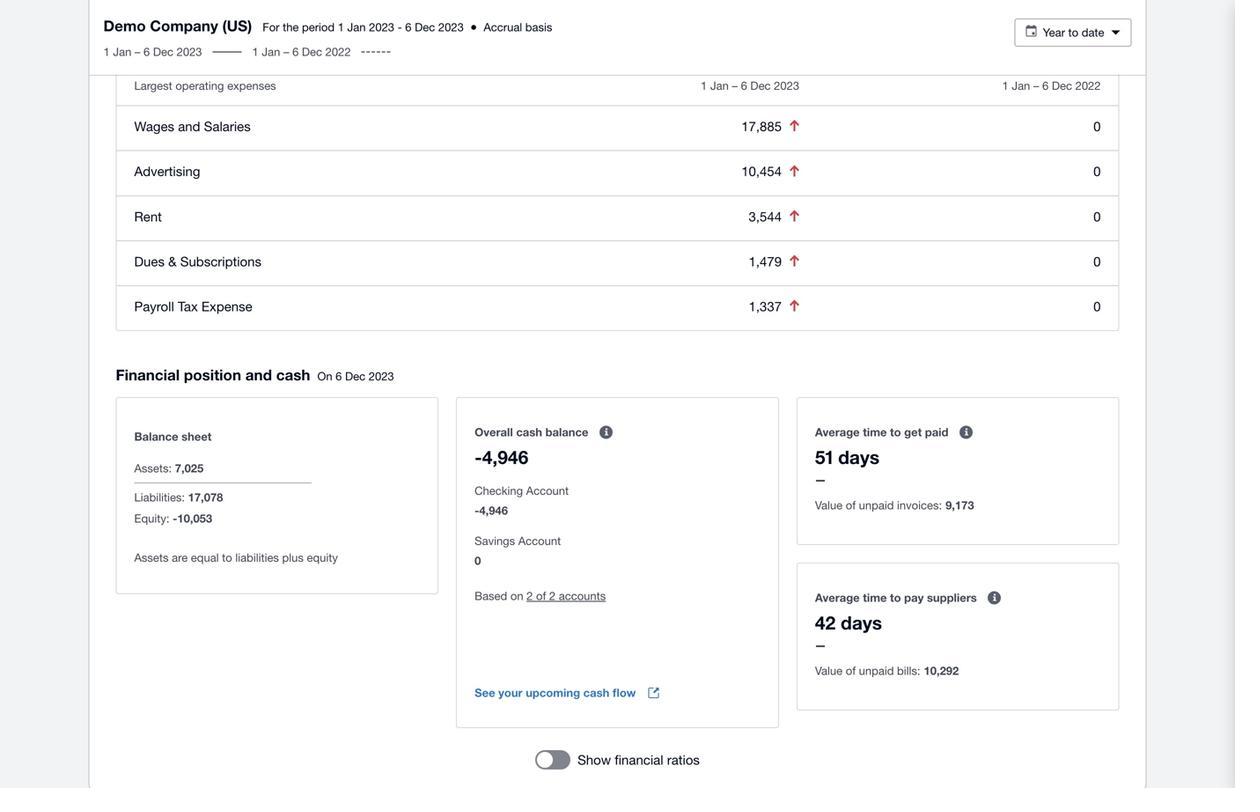 Task type: locate. For each thing, give the bounding box(es) containing it.
0 for 1,479
[[1094, 254, 1101, 269]]

17,885
[[742, 118, 782, 134]]

1 jan – 6 dec 2022
[[252, 45, 351, 59], [1003, 79, 1101, 93]]

5 0 link from the top
[[1094, 299, 1101, 314]]

3 0 link from the top
[[1094, 209, 1101, 224]]

1 horizontal spatial for
[[263, 20, 280, 34]]

1 negative sentiment image from the top
[[790, 120, 800, 131]]

for
[[134, 4, 151, 18], [263, 20, 280, 34]]

2022
[[326, 45, 351, 59], [1076, 79, 1101, 93]]

- down overall
[[475, 446, 482, 468]]

0 vertical spatial value
[[815, 498, 843, 512]]

2 unpaid from the top
[[859, 664, 894, 678]]

2 average from the top
[[815, 591, 860, 605]]

dues & subscriptions
[[134, 254, 262, 269]]

of down 42 days
[[846, 664, 856, 678]]

4 0 link from the top
[[1094, 254, 1101, 269]]

2022 for 1 jan
[[326, 45, 351, 59]]

value down 42 on the right bottom
[[815, 664, 843, 678]]

negative sentiment image for 1,337
[[790, 300, 800, 312]]

1 vertical spatial account
[[519, 534, 561, 548]]

ratios
[[667, 752, 700, 768]]

negative sentiment image
[[790, 120, 800, 131], [790, 300, 800, 312]]

0 horizontal spatial 1 jan – 6 dec 2022
[[252, 45, 351, 59]]

1 vertical spatial more information image
[[977, 580, 1013, 616]]

1 unpaid from the top
[[859, 498, 894, 512]]

1 vertical spatial for
[[263, 20, 280, 34]]

–
[[135, 45, 140, 59], [284, 45, 289, 59], [732, 79, 738, 93], [1034, 79, 1040, 93]]

2 vertical spatial cash
[[584, 686, 610, 700]]

value down 51 at the bottom right of page
[[815, 498, 843, 512]]

1 vertical spatial time
[[863, 591, 887, 605]]

and right wages on the left top
[[178, 118, 200, 134]]

to right year
[[1069, 26, 1079, 39]]

to right equal
[[222, 551, 232, 565]]

assets are equal to liabilities plus equity
[[134, 551, 338, 565]]

0 horizontal spatial and
[[178, 118, 200, 134]]

1 vertical spatial value
[[815, 664, 843, 678]]

0 horizontal spatial for
[[134, 4, 151, 18]]

wages
[[134, 118, 174, 134]]

to
[[1069, 26, 1079, 39], [891, 425, 902, 439], [222, 551, 232, 565], [891, 591, 902, 605]]

cash left on at the top left
[[276, 366, 310, 384]]

42 days
[[815, 612, 883, 634]]

1 jan – 6 dec 2023
[[103, 45, 202, 59], [701, 79, 800, 93]]

2023 down company
[[177, 45, 202, 59]]

0 vertical spatial time
[[863, 425, 887, 439]]

1 horizontal spatial 1 jan – 6 dec 2022
[[1003, 79, 1101, 93]]

account inside savings account 0 based on 2 of 2 accounts
[[519, 534, 561, 548]]

savings
[[475, 534, 515, 548]]

date
[[1082, 26, 1105, 39]]

1 value from the top
[[815, 498, 843, 512]]

2
[[527, 589, 533, 603], [550, 589, 556, 603]]

2023 inside financial position and cash on 6 dec 2023
[[369, 370, 394, 383]]

liabilities
[[235, 551, 279, 565]]

are
[[172, 551, 188, 565]]

2023 up 17,885 link
[[774, 79, 800, 93]]

for for for the period 1 jan 2023 - 6 dec 2023  ●  accrual basis
[[263, 20, 280, 34]]

negative sentiment image right 1,479
[[790, 255, 800, 266]]

negative sentiment image right the 10,454 link
[[790, 165, 800, 176]]

0 link for 3,544
[[1094, 209, 1101, 224]]

1 vertical spatial 1 jan – 6 dec 2022
[[1003, 79, 1101, 93]]

average up 51 days
[[815, 425, 860, 439]]

liabilities:
[[134, 491, 185, 504]]

0 vertical spatial 1 jan – 6 dec 2023
[[103, 45, 202, 59]]

and
[[178, 118, 200, 134], [246, 366, 272, 384]]

4,946 down overall
[[482, 446, 529, 468]]

net
[[350, 4, 366, 18]]

time up 42 days
[[863, 591, 887, 605]]

2023 right on at the top left
[[369, 370, 394, 383]]

1 vertical spatial negative sentiment image
[[790, 210, 800, 221]]

sheet
[[182, 430, 212, 443]]

0 vertical spatial days
[[839, 446, 880, 468]]

equal
[[191, 551, 219, 565]]

2 horizontal spatial cash
[[584, 686, 610, 700]]

financial position and cash on 6 dec 2023
[[116, 366, 394, 384]]

1 jan – 6 dec 2023 up 17,885
[[701, 79, 800, 93]]

1 negative sentiment image from the top
[[790, 165, 800, 176]]

1 jan – 6 dec 2022 down the
[[252, 45, 351, 59]]

1 vertical spatial days
[[841, 612, 883, 634]]

1 jan – 6 dec 2022 for 1 jan
[[252, 45, 351, 59]]

more information image for -4,946
[[589, 415, 624, 450]]

1 vertical spatial and
[[246, 366, 272, 384]]

1 jan – 6 dec 2022 for largest operating expenses
[[1003, 79, 1101, 93]]

days for 51 days
[[839, 446, 880, 468]]

on
[[511, 589, 524, 603]]

1 0 link from the top
[[1094, 118, 1101, 134]]

1 horizontal spatial 1 jan – 6 dec 2023
[[701, 79, 800, 93]]

0 horizontal spatial 2022
[[326, 45, 351, 59]]

2 0 link from the top
[[1094, 164, 1101, 179]]

51 days
[[815, 446, 880, 468]]

- down checking
[[475, 504, 480, 517]]

wages and salaries
[[134, 118, 251, 134]]

average up 42 days
[[815, 591, 860, 605]]

negative sentiment image right 3,544
[[790, 210, 800, 221]]

accounts
[[559, 589, 606, 603]]

2022 down period
[[326, 45, 351, 59]]

unpaid left bills: at the bottom right of page
[[859, 664, 894, 678]]

0 inside savings account 0 based on 2 of 2 accounts
[[475, 554, 481, 568]]

largest
[[134, 79, 172, 93]]

0 horizontal spatial 2
[[527, 589, 533, 603]]

negative sentiment image right 17,885
[[790, 120, 800, 131]]

unpaid left invoices:
[[859, 498, 894, 512]]

4,946 down checking
[[480, 504, 508, 517]]

time up 51 days
[[863, 425, 887, 439]]

4,946
[[482, 446, 529, 468], [480, 504, 508, 517]]

account for checking
[[526, 484, 569, 498]]

1 jan – 6 dec 2022 down year
[[1003, 79, 1101, 93]]

more information image
[[589, 415, 624, 450], [977, 580, 1013, 616]]

negative sentiment image right 1,337 link
[[790, 300, 800, 312]]

cash
[[276, 366, 310, 384], [516, 425, 543, 439], [584, 686, 610, 700]]

negative sentiment image for 1,479
[[790, 255, 800, 266]]

jan
[[348, 20, 366, 34], [113, 45, 132, 59], [262, 45, 280, 59], [711, 79, 729, 93], [1012, 79, 1031, 93]]

overall
[[475, 425, 513, 439]]

advertising
[[134, 164, 200, 179]]

2 negative sentiment image from the top
[[790, 300, 800, 312]]

of down 51 days
[[846, 498, 856, 512]]

-
[[398, 20, 402, 34], [475, 446, 482, 468], [475, 504, 480, 517], [173, 512, 177, 525]]

negative sentiment image for 17,885
[[790, 120, 800, 131]]

9,173
[[946, 498, 975, 512]]

of right on
[[536, 589, 546, 603]]

0 vertical spatial and
[[178, 118, 200, 134]]

and right position on the top left of page
[[246, 366, 272, 384]]

1 vertical spatial average
[[815, 591, 860, 605]]

expenses
[[227, 79, 276, 93]]

to left 'get'
[[891, 425, 902, 439]]

1 vertical spatial 1 jan – 6 dec 2023
[[701, 79, 800, 93]]

1 jan – 6 dec 2023 up largest
[[103, 45, 202, 59]]

0 vertical spatial for
[[134, 4, 151, 18]]

days down average time to get paid
[[839, 446, 880, 468]]

dec
[[415, 20, 435, 34], [153, 45, 174, 59], [302, 45, 322, 59], [751, 79, 771, 93], [1052, 79, 1073, 93], [345, 370, 366, 383]]

on
[[317, 370, 333, 383]]

largest operating expenses
[[134, 79, 276, 93]]

0 horizontal spatial cash
[[276, 366, 310, 384]]

2023 left 'accrual' at the left top
[[439, 20, 464, 34]]

account inside checking account -4,946
[[526, 484, 569, 498]]

1 jan – 6 dec 2022 inside largest operating expenses element
[[1003, 79, 1101, 93]]

2022 down date
[[1076, 79, 1101, 93]]

2 negative sentiment image from the top
[[790, 210, 800, 221]]

flow
[[613, 686, 636, 700]]

dues
[[134, 254, 165, 269]]

1 vertical spatial 4,946
[[480, 504, 508, 517]]

average for 42
[[815, 591, 860, 605]]

get
[[905, 425, 922, 439]]

basis
[[526, 20, 553, 34]]

2022 inside largest operating expenses element
[[1076, 79, 1101, 93]]

payroll
[[134, 299, 174, 314]]

- right period
[[398, 20, 402, 34]]

2023 inside largest operating expenses element
[[774, 79, 800, 93]]

dec right on at the top left
[[345, 370, 366, 383]]

dec inside financial position and cash on 6 dec 2023
[[345, 370, 366, 383]]

cash for upcoming
[[584, 686, 610, 700]]

operating
[[176, 79, 224, 93]]

2 right on
[[527, 589, 533, 603]]

2023
[[369, 20, 395, 34], [439, 20, 464, 34], [177, 45, 202, 59], [774, 79, 800, 93], [369, 370, 394, 383]]

0 vertical spatial 2022
[[326, 45, 351, 59]]

financial
[[615, 752, 664, 768]]

1 vertical spatial negative sentiment image
[[790, 300, 800, 312]]

payroll tax expense
[[134, 299, 252, 314]]

&
[[168, 254, 177, 269]]

year
[[1043, 26, 1066, 39]]

an
[[291, 4, 303, 18]]

year to date
[[1043, 26, 1105, 39]]

days right 42 on the right bottom
[[841, 612, 883, 634]]

0 vertical spatial average
[[815, 425, 860, 439]]

2 vertical spatial negative sentiment image
[[790, 255, 800, 266]]

average
[[815, 425, 860, 439], [815, 591, 860, 605]]

- right equity:
[[173, 512, 177, 525]]

2 left accounts
[[550, 589, 556, 603]]

-4,946
[[475, 446, 529, 468]]

1,337
[[749, 299, 782, 314]]

1 horizontal spatial more information image
[[977, 580, 1013, 616]]

0 link
[[1094, 118, 1101, 134], [1094, 164, 1101, 179], [1094, 209, 1101, 224], [1094, 254, 1101, 269], [1094, 299, 1101, 314]]

0 for 3,544
[[1094, 209, 1101, 224]]

see your upcoming cash flow
[[475, 686, 636, 700]]

0 link for 17,885
[[1094, 118, 1101, 134]]

see
[[475, 686, 495, 700]]

negative sentiment image
[[790, 165, 800, 176], [790, 210, 800, 221], [790, 255, 800, 266]]

0 vertical spatial unpaid
[[859, 498, 894, 512]]

3 negative sentiment image from the top
[[790, 255, 800, 266]]

see your upcoming cash flow button
[[461, 676, 675, 711]]

0 vertical spatial negative sentiment image
[[790, 120, 800, 131]]

cash inside button
[[584, 686, 610, 700]]

1 horizontal spatial 2022
[[1076, 79, 1101, 93]]

dec up 17,885
[[751, 79, 771, 93]]

for for for every
[[134, 4, 151, 18]]

1 vertical spatial unpaid
[[859, 664, 894, 678]]

account
[[526, 484, 569, 498], [519, 534, 561, 548]]

0 vertical spatial account
[[526, 484, 569, 498]]

0 for 10,454
[[1094, 164, 1101, 179]]

dec left 'accrual' at the left top
[[415, 20, 435, 34]]

expense
[[202, 299, 252, 314]]

2 time from the top
[[863, 591, 887, 605]]

value for 42
[[815, 664, 843, 678]]

0 vertical spatial 1 jan – 6 dec 2022
[[252, 45, 351, 59]]

2 value from the top
[[815, 664, 843, 678]]

to left pay
[[891, 591, 902, 605]]

1 vertical spatial 2022
[[1076, 79, 1101, 93]]

based
[[475, 589, 508, 603]]

cash right overall
[[516, 425, 543, 439]]

checking
[[475, 484, 523, 498]]

account down checking account -4,946
[[519, 534, 561, 548]]

time for 42 days
[[863, 591, 887, 605]]

of
[[201, 4, 211, 18], [393, 4, 403, 18], [846, 498, 856, 512], [536, 589, 546, 603], [846, 664, 856, 678]]

0 vertical spatial negative sentiment image
[[790, 165, 800, 176]]

for left every
[[134, 4, 151, 18]]

account right checking
[[526, 484, 569, 498]]

1 time from the top
[[863, 425, 887, 439]]

position
[[184, 366, 241, 384]]

0 horizontal spatial more information image
[[589, 415, 624, 450]]

largest operating expenses element
[[117, 67, 1119, 330]]

0 vertical spatial cash
[[276, 366, 310, 384]]

sales
[[214, 4, 241, 18]]

0 vertical spatial more information image
[[589, 415, 624, 450]]

1 average from the top
[[815, 425, 860, 439]]

for down revenue,
[[263, 20, 280, 34]]

negative sentiment image for 10,454
[[790, 165, 800, 176]]

cash left flow
[[584, 686, 610, 700]]

unpaid
[[859, 498, 894, 512], [859, 664, 894, 678]]

1 horizontal spatial cash
[[516, 425, 543, 439]]

1 horizontal spatial 2
[[550, 589, 556, 603]]



Task type: describe. For each thing, give the bounding box(es) containing it.
1,479
[[749, 254, 782, 269]]

0 vertical spatial 4,946
[[482, 446, 529, 468]]

balance sheet
[[134, 430, 212, 443]]

10,454 link
[[742, 164, 782, 179]]

equity
[[307, 551, 338, 565]]

0 link for 1,479
[[1094, 254, 1101, 269]]

suppliers
[[927, 591, 977, 605]]

assets: 7,025
[[134, 461, 204, 475]]

savings account 0 based on 2 of 2 accounts
[[475, 534, 606, 603]]

dec down demo company (us)
[[153, 45, 174, 59]]

and inside largest operating expenses element
[[178, 118, 200, 134]]

0 for 1,337
[[1094, 299, 1101, 314]]

loss
[[370, 4, 390, 18]]

show
[[578, 752, 611, 768]]

revenue,
[[244, 4, 287, 18]]

bills:
[[898, 664, 921, 678]]

0 horizontal spatial 1 jan – 6 dec 2023
[[103, 45, 202, 59]]

1,337 link
[[749, 299, 782, 314]]

for the period 1 jan 2023 - 6 dec 2023  ●  accrual basis
[[263, 20, 553, 34]]

assets
[[134, 551, 169, 565]]

rent
[[134, 209, 162, 224]]

days for 42 days
[[841, 612, 883, 634]]

year to date button
[[1015, 18, 1132, 47]]

company
[[150, 17, 218, 34]]

negative sentiment image for 3,544
[[790, 210, 800, 221]]

average for 51
[[815, 425, 860, 439]]

1 horizontal spatial and
[[246, 366, 272, 384]]

checking account -4,946
[[475, 484, 569, 517]]

salaries
[[204, 118, 251, 134]]

balance
[[546, 425, 589, 439]]

the
[[283, 20, 299, 34]]

plus
[[282, 551, 304, 565]]

(us)
[[222, 17, 252, 34]]

balance
[[134, 430, 178, 443]]

2023 down loss
[[369, 20, 395, 34]]

17,078
[[188, 491, 223, 504]]

2 of 2 accounts button
[[527, 586, 606, 607]]

time for 51 days
[[863, 425, 887, 439]]

value of unpaid bills: 10,292
[[815, 664, 959, 678]]

value of unpaid invoices: 9,173
[[815, 498, 975, 512]]

1 jan – 6 dec 2023 inside largest operating expenses element
[[701, 79, 800, 93]]

of up the for the period 1 jan 2023 - 6 dec 2023  ●  accrual basis
[[393, 4, 403, 18]]

show financial ratios
[[578, 752, 700, 768]]

- inside checking account -4,946
[[475, 504, 480, 517]]

pay
[[905, 591, 924, 605]]

of sales revenue, an average net loss of
[[198, 4, 406, 18]]

financial
[[116, 366, 180, 384]]

10,292
[[924, 664, 959, 678]]

2022 for largest operating expenses
[[1076, 79, 1101, 93]]

2 2 from the left
[[550, 589, 556, 603]]

for every
[[134, 4, 185, 18]]

accrual
[[484, 20, 522, 34]]

4,946 inside checking account -4,946
[[480, 504, 508, 517]]

equity:
[[134, 512, 170, 525]]

51
[[815, 446, 833, 468]]

1 2 from the left
[[527, 589, 533, 603]]

liabilities: 17,078 equity: -10,053
[[134, 491, 223, 525]]

invoices:
[[898, 498, 943, 512]]

subscriptions
[[180, 254, 262, 269]]

- inside liabilities: 17,078 equity: -10,053
[[173, 512, 177, 525]]

0 link for 1,337
[[1094, 299, 1101, 314]]

value for 51
[[815, 498, 843, 512]]

1,479 link
[[749, 254, 782, 269]]

your
[[499, 686, 523, 700]]

more information image for 42
[[977, 580, 1013, 616]]

3,544 link
[[749, 209, 782, 224]]

of left sales
[[201, 4, 211, 18]]

account for savings
[[519, 534, 561, 548]]

demo
[[103, 17, 146, 34]]

dec down period
[[302, 45, 322, 59]]

unpaid for 51 days
[[859, 498, 894, 512]]

10,454
[[742, 164, 782, 179]]

0 for 17,885
[[1094, 118, 1101, 134]]

dec down year
[[1052, 79, 1073, 93]]

assets:
[[134, 461, 172, 475]]

42
[[815, 612, 836, 634]]

17,885 link
[[742, 118, 782, 134]]

average
[[306, 4, 347, 18]]

average time to get paid
[[815, 425, 949, 439]]

more information image
[[949, 415, 984, 450]]

period
[[302, 20, 335, 34]]

every
[[154, 4, 182, 18]]

tax
[[178, 299, 198, 314]]

unpaid for 42 days
[[859, 664, 894, 678]]

paid
[[926, 425, 949, 439]]

7,025
[[175, 461, 204, 475]]

average time to pay suppliers
[[815, 591, 977, 605]]

upcoming
[[526, 686, 580, 700]]

cash for and
[[276, 366, 310, 384]]

to inside popup button
[[1069, 26, 1079, 39]]

10,053
[[177, 512, 212, 525]]

1 vertical spatial cash
[[516, 425, 543, 439]]

demo company (us)
[[103, 17, 252, 34]]

overall cash balance
[[475, 425, 589, 439]]

0 link for 10,454
[[1094, 164, 1101, 179]]

6 inside financial position and cash on 6 dec 2023
[[336, 370, 342, 383]]

3,544
[[749, 209, 782, 224]]

of inside savings account 0 based on 2 of 2 accounts
[[536, 589, 546, 603]]



Task type: vqa. For each thing, say whether or not it's contained in the screenshot.
Account name
no



